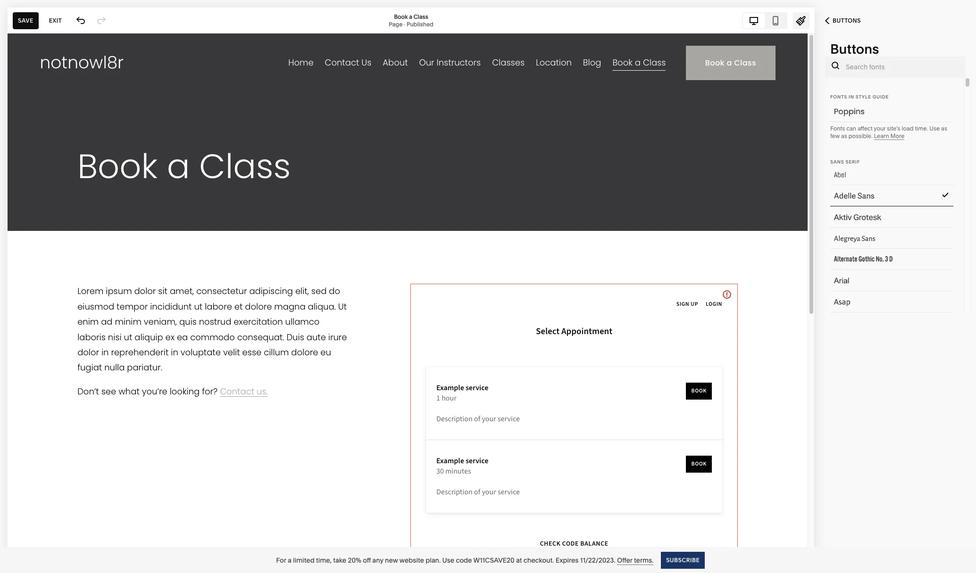 Task type: locate. For each thing, give the bounding box(es) containing it.
save button
[[13, 12, 39, 29]]

0 vertical spatial a
[[409, 13, 412, 20]]

0 horizontal spatial a
[[288, 557, 292, 565]]

0 vertical spatial use
[[930, 125, 940, 132]]

0 vertical spatial fonts
[[831, 94, 848, 100]]

asap image
[[823, 294, 948, 311]]

fonts can affect your site's load time. use as few as possible.
[[831, 125, 948, 140]]

1 horizontal spatial use
[[930, 125, 940, 132]]

website
[[400, 557, 424, 565]]

fonts inside fonts can affect your site's load time. use as few as possible.
[[831, 125, 845, 132]]

offer
[[617, 557, 633, 565]]

a right for
[[288, 557, 292, 565]]

use
[[930, 125, 940, 132], [442, 557, 454, 565]]

buttons
[[833, 17, 861, 24], [831, 41, 879, 57]]

1 vertical spatial use
[[442, 557, 454, 565]]

row group containing fonts can affect your site's load time. use as few as possible.
[[820, 78, 964, 574]]

abel image
[[823, 167, 948, 184]]

fonts
[[831, 94, 848, 100], [831, 125, 845, 132]]

0 vertical spatial as
[[942, 125, 948, 132]]

poppins image
[[823, 104, 948, 121]]

for a limited time, take 20% off any new website plan. use code w11csave20 at checkout. expires 11/22/2023. offer terms.
[[276, 557, 654, 565]]

0 horizontal spatial as
[[841, 133, 848, 140]]

site's
[[887, 125, 901, 132]]

checkout.
[[524, 557, 554, 565]]

a for for
[[288, 557, 292, 565]]

learn more link
[[874, 133, 905, 140]]

alternate gothic no. 3 d image
[[823, 252, 948, 269]]

limited
[[293, 557, 315, 565]]

learn more
[[874, 133, 905, 140]]

new
[[385, 557, 398, 565]]

possible.
[[849, 133, 873, 140]]

tab list
[[743, 13, 787, 28]]

fonts up few
[[831, 125, 845, 132]]

1 horizontal spatial a
[[409, 13, 412, 20]]

11/22/2023.
[[580, 557, 616, 565]]

a right book
[[409, 13, 412, 20]]

arial image
[[823, 273, 948, 290]]

subscribe button
[[661, 552, 705, 569]]

a
[[409, 13, 412, 20], [288, 557, 292, 565]]

can
[[847, 125, 857, 132]]

·
[[404, 21, 405, 28]]

alegreya sans image
[[823, 231, 948, 248]]

w11csave20
[[474, 557, 515, 565]]

in
[[849, 94, 855, 100]]

as right few
[[841, 133, 848, 140]]

1 vertical spatial a
[[288, 557, 292, 565]]

page
[[389, 21, 403, 28]]

for
[[276, 557, 286, 565]]

fonts for fonts in style guide
[[831, 94, 848, 100]]

buttons inside 'button'
[[833, 17, 861, 24]]

published
[[407, 21, 434, 28]]

as
[[942, 125, 948, 132], [841, 133, 848, 140]]

time.
[[915, 125, 928, 132]]

0 vertical spatial buttons
[[833, 17, 861, 24]]

use right time.
[[930, 125, 940, 132]]

use right plan.
[[442, 557, 454, 565]]

exit button
[[44, 12, 67, 29]]

1 fonts from the top
[[831, 94, 848, 100]]

2 fonts from the top
[[831, 125, 845, 132]]

expires
[[556, 557, 579, 565]]

terms.
[[634, 557, 654, 565]]

fonts in style guide
[[831, 94, 889, 100]]

affect
[[858, 125, 873, 132]]

book a class page · published
[[389, 13, 434, 28]]

fonts left in
[[831, 94, 848, 100]]

a inside book a class page · published
[[409, 13, 412, 20]]

as right time.
[[942, 125, 948, 132]]

a for book
[[409, 13, 412, 20]]

row group
[[820, 78, 964, 574]]

1 horizontal spatial as
[[942, 125, 948, 132]]

serif
[[846, 160, 860, 165]]

1 vertical spatial fonts
[[831, 125, 845, 132]]



Task type: describe. For each thing, give the bounding box(es) containing it.
off
[[363, 557, 371, 565]]

more
[[891, 133, 905, 140]]

1 vertical spatial buttons
[[831, 41, 879, 57]]

class
[[414, 13, 428, 20]]

save
[[18, 17, 33, 24]]

load
[[902, 125, 914, 132]]

style
[[856, 94, 871, 100]]

offer terms. link
[[617, 557, 654, 566]]

book
[[394, 13, 408, 20]]

time,
[[316, 557, 332, 565]]

Search fonts text field
[[846, 57, 961, 77]]

your
[[874, 125, 886, 132]]

sans serif
[[831, 160, 860, 165]]

subscribe
[[667, 557, 700, 564]]

exit
[[49, 17, 62, 24]]

1 vertical spatial as
[[841, 133, 848, 140]]

at
[[516, 557, 522, 565]]

aktiv grotesk image
[[823, 210, 948, 227]]

plan.
[[426, 557, 441, 565]]

fonts for fonts can affect your site's load time. use as few as possible.
[[831, 125, 845, 132]]

few
[[831, 133, 840, 140]]

guide
[[873, 94, 889, 100]]

buttons button
[[815, 10, 872, 31]]

code
[[456, 557, 472, 565]]

take
[[333, 557, 346, 565]]

20%
[[348, 557, 361, 565]]

learn
[[874, 133, 889, 140]]

sans
[[831, 160, 844, 165]]

0 horizontal spatial use
[[442, 557, 454, 565]]

any
[[373, 557, 384, 565]]

use inside fonts can affect your site's load time. use as few as possible.
[[930, 125, 940, 132]]

adelle sans image
[[823, 188, 948, 205]]



Task type: vqa. For each thing, say whether or not it's contained in the screenshot.
These
no



